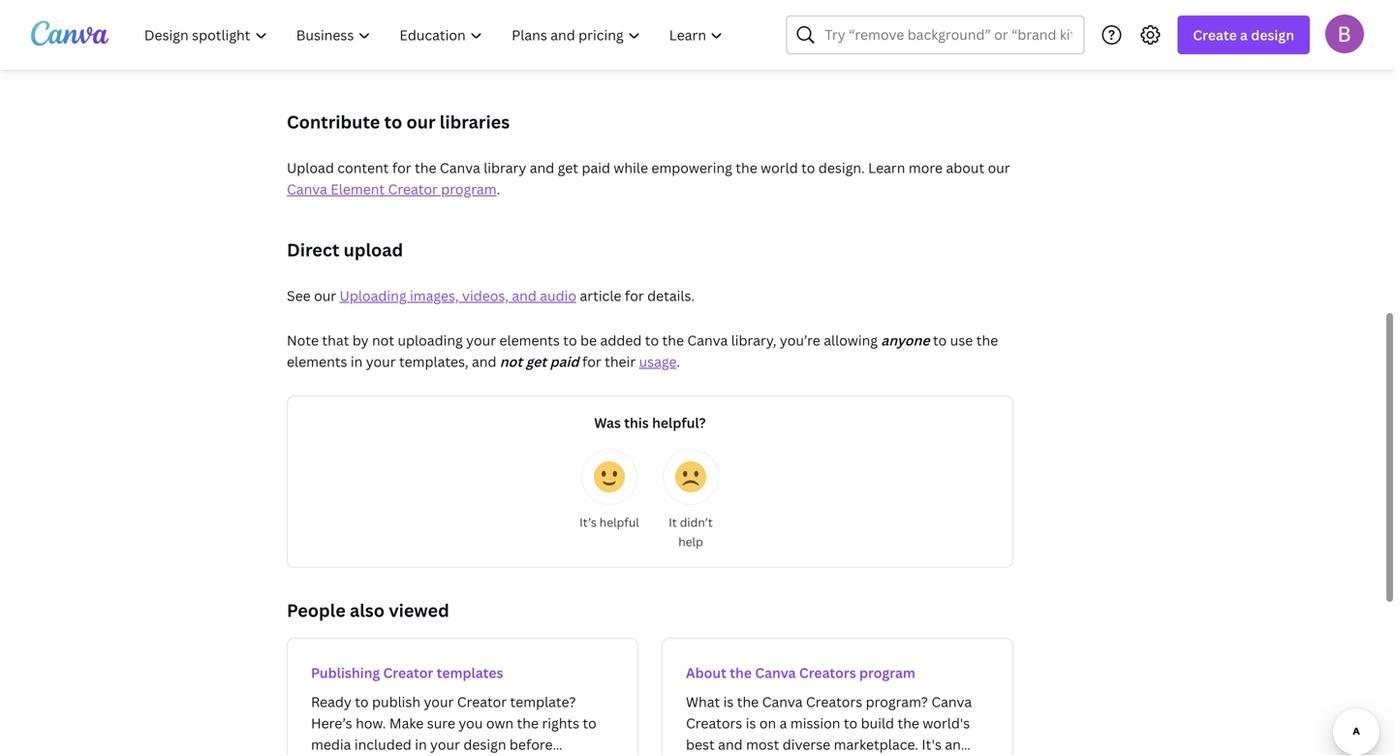 Task type: vqa. For each thing, say whether or not it's contained in the screenshot.
See at the left
yes



Task type: locate. For each thing, give the bounding box(es) containing it.
it
[[669, 514, 677, 530]]

0 vertical spatial elements
[[454, 52, 515, 70]]

program down library in the left top of the page
[[441, 180, 497, 198]]

learn
[[869, 158, 906, 177]]

your down "by"
[[366, 352, 396, 371]]

1 horizontal spatial use
[[951, 331, 974, 349]]

to use the elements in your templates, and
[[287, 331, 999, 371]]

library,
[[732, 331, 777, 349]]

upload content for the canva library and get paid while empowering the world to design. learn more about our canva element creator program .
[[287, 158, 1011, 198]]

program
[[441, 180, 497, 198], [860, 664, 916, 682]]

1 horizontal spatial paid
[[582, 158, 611, 177]]

templates.
[[676, 52, 746, 70]]

0 horizontal spatial not
[[372, 331, 395, 349]]

elements down note
[[287, 352, 347, 371]]

and inside upload content for the canva library and get paid while empowering the world to design. learn more about our canva element creator program .
[[530, 158, 555, 177]]

2 vertical spatial our
[[314, 286, 336, 305]]

1 vertical spatial .
[[677, 352, 680, 371]]

audio
[[540, 286, 577, 305]]

0 vertical spatial use
[[602, 52, 624, 70]]

to
[[518, 52, 532, 70], [384, 110, 402, 134], [802, 158, 816, 177], [563, 331, 577, 349], [645, 331, 659, 349], [933, 331, 947, 349]]

0 vertical spatial in
[[628, 52, 640, 70]]

creator
[[388, 180, 438, 198], [383, 664, 434, 682]]

usage
[[639, 352, 677, 371]]

your left templates.
[[643, 52, 673, 70]]

templates
[[437, 664, 504, 682]]

to up content
[[384, 110, 402, 134]]

0 vertical spatial not
[[372, 331, 395, 349]]

1 horizontal spatial get
[[558, 158, 579, 177]]

0 vertical spatial our
[[407, 110, 436, 134]]

to right own
[[518, 52, 532, 70]]

and right library in the left top of the page
[[530, 158, 555, 177]]

not
[[372, 331, 395, 349], [500, 352, 523, 371]]

about
[[686, 664, 727, 682]]

upload right can
[[341, 52, 387, 70]]

was this helpful?
[[595, 413, 706, 432]]

1 horizontal spatial in
[[628, 52, 640, 70]]

1 vertical spatial upload
[[344, 238, 403, 262]]

paid
[[582, 158, 611, 177], [550, 352, 579, 371]]

0 vertical spatial .
[[497, 180, 500, 198]]

our left libraries
[[407, 110, 436, 134]]

1 vertical spatial use
[[951, 331, 974, 349]]

see
[[287, 286, 311, 305]]

contribute to our libraries
[[287, 110, 510, 134]]

design
[[1252, 26, 1295, 44]]

1 vertical spatial elements
[[500, 331, 560, 349]]

1 vertical spatial paid
[[550, 352, 579, 371]]

0 vertical spatial and
[[530, 158, 555, 177]]

paid down note that by not uploading your elements to be added to the canva library, you're allowing anyone
[[550, 352, 579, 371]]

and right templates,
[[472, 352, 497, 371]]

design.
[[819, 158, 865, 177]]

2 vertical spatial elements
[[287, 352, 347, 371]]

0 horizontal spatial .
[[497, 180, 500, 198]]

creator left templates
[[383, 664, 434, 682]]

top level navigation element
[[132, 16, 740, 54]]

get down audio
[[526, 352, 547, 371]]

1 vertical spatial not
[[500, 352, 523, 371]]

added
[[601, 331, 642, 349]]

about the canva creators program link
[[662, 638, 1014, 755]]

the
[[415, 158, 437, 177], [736, 158, 758, 177], [663, 331, 684, 349], [977, 331, 999, 349], [730, 664, 752, 682]]

for
[[579, 52, 598, 70], [392, 158, 412, 177], [625, 286, 644, 305], [583, 352, 602, 371]]

content
[[338, 158, 389, 177]]

the up usage
[[663, 331, 684, 349]]

the right anyone at the top of page
[[977, 331, 999, 349]]

it's helpful
[[580, 514, 640, 530]]

in left templates.
[[628, 52, 640, 70]]

your
[[390, 52, 420, 70], [643, 52, 673, 70], [466, 331, 496, 349], [366, 352, 396, 371]]

0 vertical spatial get
[[558, 158, 579, 177]]

1 vertical spatial and
[[512, 286, 537, 305]]

element
[[331, 180, 385, 198]]

0 vertical spatial creator
[[388, 180, 438, 198]]

in
[[628, 52, 640, 70], [351, 352, 363, 371]]

1 horizontal spatial not
[[500, 352, 523, 371]]

to up usage 'link'
[[645, 331, 659, 349]]

our right the see
[[314, 286, 336, 305]]

our
[[407, 110, 436, 134], [988, 158, 1011, 177], [314, 286, 336, 305]]

get left 'while'
[[558, 158, 579, 177]]

0 horizontal spatial our
[[314, 286, 336, 305]]

2 horizontal spatial our
[[988, 158, 1011, 177]]

program inside upload content for the canva library and get paid while empowering the world to design. learn more about our canva element creator program .
[[441, 180, 497, 198]]

0 horizontal spatial get
[[526, 352, 547, 371]]

use
[[602, 52, 624, 70], [951, 331, 974, 349]]

upload
[[341, 52, 387, 70], [344, 238, 403, 262]]

not right "by"
[[372, 331, 395, 349]]

. down library in the left top of the page
[[497, 180, 500, 198]]

😔 image
[[676, 461, 707, 492]]

in down "by"
[[351, 352, 363, 371]]

0 horizontal spatial program
[[441, 180, 497, 198]]

🙂 image
[[594, 461, 625, 492]]

the up canva element creator program link
[[415, 158, 437, 177]]

0 horizontal spatial in
[[351, 352, 363, 371]]

empowering
[[652, 158, 733, 177]]

canva
[[535, 52, 576, 70], [440, 158, 481, 177], [287, 180, 327, 198], [688, 331, 728, 349], [755, 664, 796, 682]]

publishing
[[311, 664, 380, 682]]

not down see our uploading images, videos, and audio article for details.
[[500, 352, 523, 371]]

templates,
[[399, 352, 469, 371]]

and left audio
[[512, 286, 537, 305]]

your inside to use the elements in your templates, and
[[366, 352, 396, 371]]

viewed
[[389, 599, 449, 622]]

get
[[558, 158, 579, 177], [526, 352, 547, 371]]

to right anyone at the top of page
[[933, 331, 947, 349]]

1 vertical spatial get
[[526, 352, 547, 371]]

and
[[530, 158, 555, 177], [512, 286, 537, 305], [472, 352, 497, 371]]

1 horizontal spatial program
[[860, 664, 916, 682]]

0 horizontal spatial use
[[602, 52, 624, 70]]

creator inside upload content for the canva library and get paid while empowering the world to design. learn more about our canva element creator program .
[[388, 180, 438, 198]]

elements right own
[[454, 52, 515, 70]]

to right the 'world'
[[802, 158, 816, 177]]

0 vertical spatial upload
[[341, 52, 387, 70]]

your left own
[[390, 52, 420, 70]]

can
[[314, 52, 338, 70]]

didn't
[[680, 514, 713, 530]]

0 vertical spatial paid
[[582, 158, 611, 177]]

creator down content
[[388, 180, 438, 198]]

elements
[[454, 52, 515, 70], [500, 331, 560, 349], [287, 352, 347, 371]]

2 vertical spatial and
[[472, 352, 497, 371]]

contribute
[[287, 110, 380, 134]]

paid left 'while'
[[582, 158, 611, 177]]

own
[[423, 52, 451, 70]]

a
[[1241, 26, 1248, 44]]

not get paid for their usage .
[[500, 352, 680, 371]]

1 horizontal spatial .
[[677, 352, 680, 371]]

and inside to use the elements in your templates, and
[[472, 352, 497, 371]]

elements inside to use the elements in your templates, and
[[287, 352, 347, 371]]

publishing creator templates
[[311, 664, 504, 682]]

0 horizontal spatial paid
[[550, 352, 579, 371]]

.
[[497, 180, 500, 198], [677, 352, 680, 371]]

article
[[580, 286, 622, 305]]

1 vertical spatial in
[[351, 352, 363, 371]]

1 vertical spatial creator
[[383, 664, 434, 682]]

elements down audio
[[500, 331, 560, 349]]

0 vertical spatial program
[[441, 180, 497, 198]]

was
[[595, 413, 621, 432]]

. right their
[[677, 352, 680, 371]]

our right the about
[[988, 158, 1011, 177]]

to inside to use the elements in your templates, and
[[933, 331, 947, 349]]

upload up uploading
[[344, 238, 403, 262]]

program right creators at right bottom
[[860, 664, 916, 682]]

1 vertical spatial our
[[988, 158, 1011, 177]]



Task type: describe. For each thing, give the bounding box(es) containing it.
people
[[287, 599, 346, 622]]

in inside to use the elements in your templates, and
[[351, 352, 363, 371]]

the inside to use the elements in your templates, and
[[977, 331, 999, 349]]

while
[[614, 158, 648, 177]]

their
[[605, 352, 636, 371]]

note
[[287, 331, 319, 349]]

by
[[353, 331, 369, 349]]

for inside upload content for the canva library and get paid while empowering the world to design. learn more about our canva element creator program .
[[392, 158, 412, 177]]

helpful
[[600, 514, 640, 530]]

uploading
[[340, 286, 407, 305]]

use inside to use the elements in your templates, and
[[951, 331, 974, 349]]

upload
[[287, 158, 334, 177]]

that
[[322, 331, 349, 349]]

creators
[[800, 664, 857, 682]]

videos,
[[462, 286, 509, 305]]

the left the 'world'
[[736, 158, 758, 177]]

about the canva creators program
[[686, 664, 916, 682]]

create a design
[[1194, 26, 1295, 44]]

about
[[946, 158, 985, 177]]

see our uploading images, videos, and audio article for details.
[[287, 286, 695, 305]]

this
[[624, 413, 649, 432]]

it didn't help
[[669, 514, 713, 550]]

. inside upload content for the canva library and get paid while empowering the world to design. learn more about our canva element creator program .
[[497, 180, 500, 198]]

to left be
[[563, 331, 577, 349]]

be
[[581, 331, 597, 349]]

usage link
[[639, 352, 677, 371]]

Try "remove background" or "brand kit" search field
[[825, 16, 1072, 53]]

details.
[[648, 286, 695, 305]]

direct upload
[[287, 238, 403, 262]]

also
[[350, 599, 385, 622]]

you can upload your own elements to canva for use in your templates.
[[287, 52, 746, 70]]

helpful?
[[652, 413, 706, 432]]

1 horizontal spatial our
[[407, 110, 436, 134]]

anyone
[[882, 331, 930, 349]]

more
[[909, 158, 943, 177]]

it's
[[580, 514, 597, 530]]

you
[[287, 52, 311, 70]]

our inside upload content for the canva library and get paid while empowering the world to design. learn more about our canva element creator program .
[[988, 158, 1011, 177]]

to inside upload content for the canva library and get paid while empowering the world to design. learn more about our canva element creator program .
[[802, 158, 816, 177]]

world
[[761, 158, 798, 177]]

uploading
[[398, 331, 463, 349]]

the right about
[[730, 664, 752, 682]]

canva element creator program link
[[287, 180, 497, 198]]

uploading images, videos, and audio link
[[340, 286, 577, 305]]

your down videos,
[[466, 331, 496, 349]]

publishing creator templates link
[[287, 638, 639, 755]]

you're
[[780, 331, 821, 349]]

get inside upload content for the canva library and get paid while empowering the world to design. learn more about our canva element creator program .
[[558, 158, 579, 177]]

allowing
[[824, 331, 878, 349]]

paid inside upload content for the canva library and get paid while empowering the world to design. learn more about our canva element creator program .
[[582, 158, 611, 177]]

1 vertical spatial program
[[860, 664, 916, 682]]

create
[[1194, 26, 1238, 44]]

bob builder image
[[1326, 14, 1365, 53]]

images,
[[410, 286, 459, 305]]

people also viewed
[[287, 599, 449, 622]]

libraries
[[440, 110, 510, 134]]

create a design button
[[1178, 16, 1311, 54]]

library
[[484, 158, 527, 177]]

help
[[679, 534, 704, 550]]

direct
[[287, 238, 340, 262]]

note that by not uploading your elements to be added to the canva library, you're allowing anyone
[[287, 331, 930, 349]]



